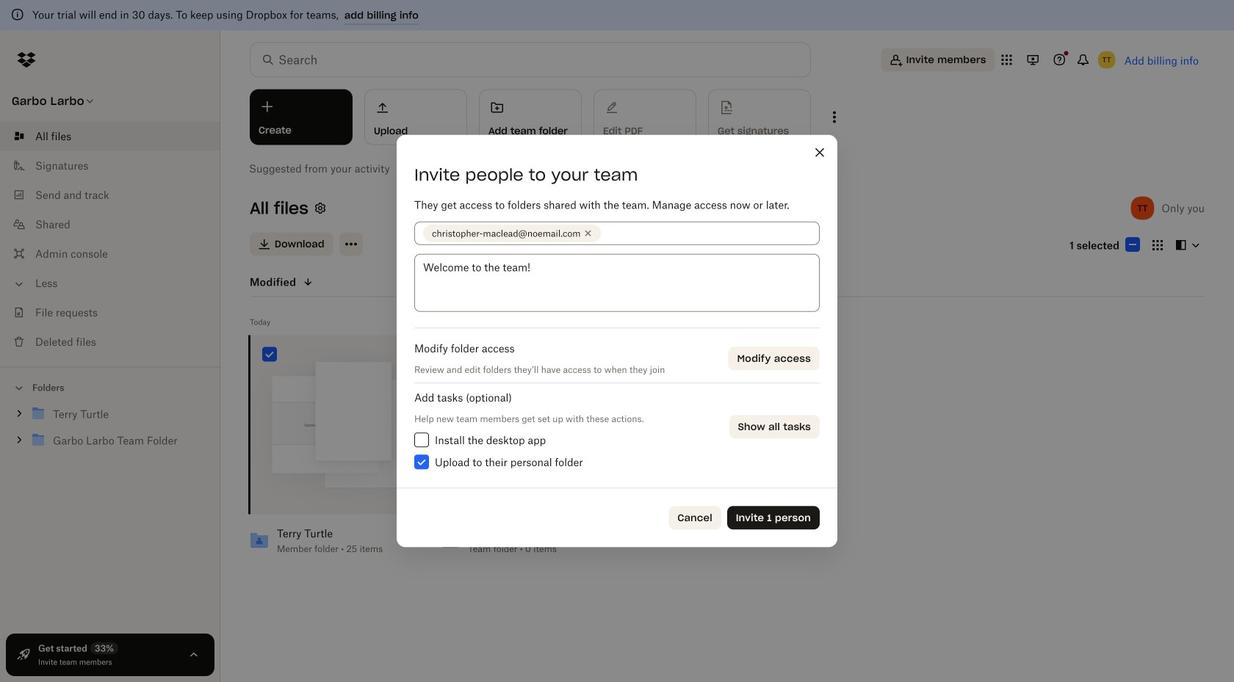 Task type: describe. For each thing, give the bounding box(es) containing it.
Add an optional message text field
[[415, 254, 820, 312]]

team member folder, terry turtle row
[[245, 336, 430, 565]]



Task type: locate. For each thing, give the bounding box(es) containing it.
Add emails text field
[[605, 225, 811, 242]]

group
[[0, 398, 221, 465]]

dropbox image
[[12, 45, 41, 75]]

list
[[0, 113, 221, 367]]

dialog
[[397, 135, 838, 548]]

alert
[[0, 0, 1235, 31]]

less image
[[12, 277, 26, 292]]

heading
[[250, 306, 1205, 333]]

list item
[[0, 122, 221, 151]]

team shared folder, garbo larbo team folder row
[[436, 336, 621, 565]]

column header
[[250, 273, 397, 291]]



Task type: vqa. For each thing, say whether or not it's contained in the screenshot.
column header in the left of the page
yes



